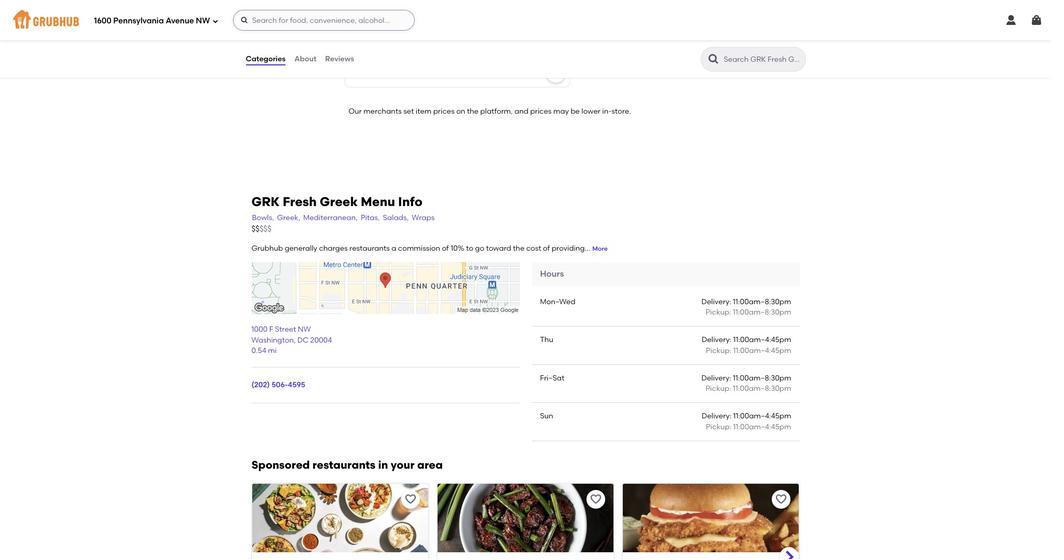 Task type: locate. For each thing, give the bounding box(es) containing it.
reviews
[[325, 54, 354, 63]]

0 horizontal spatial nw
[[196, 16, 210, 25]]

and
[[515, 107, 529, 116]]

1 vertical spatial pickup: 11:00am–8:30pm
[[706, 384, 791, 393]]

1 horizontal spatial save this restaurant button
[[587, 490, 605, 509]]

save this restaurant image
[[404, 493, 417, 506], [775, 493, 788, 506]]

...
[[585, 244, 590, 253]]

delivery: 11:00am–8:30pm
[[702, 297, 791, 306], [702, 374, 791, 383]]

of
[[442, 244, 449, 253], [543, 244, 550, 253]]

1 save this restaurant image from the left
[[404, 493, 417, 506]]

2 delivery: 11:00am–8:30pm from the top
[[702, 374, 791, 383]]

hours
[[540, 269, 564, 279]]

2 pickup: 11:00am–8:30pm from the top
[[706, 384, 791, 393]]

1 horizontal spatial save this restaurant image
[[775, 493, 788, 506]]

your
[[391, 458, 415, 471]]

roti mediterranean bowls, salads & pitas logo image
[[252, 484, 428, 559]]

1 vertical spatial the
[[513, 244, 525, 253]]

the
[[467, 107, 479, 116], [513, 244, 525, 253]]

delivery:
[[702, 297, 731, 306], [702, 336, 732, 344], [702, 374, 731, 383], [702, 412, 732, 421]]

0 horizontal spatial of
[[442, 244, 449, 253]]

grubhub
[[252, 244, 283, 253]]

1 vertical spatial restaurants
[[313, 458, 376, 471]]

pitas,
[[361, 213, 380, 222]]

restaurants left in
[[313, 458, 376, 471]]

11:00am–4:45pm
[[733, 336, 791, 344], [733, 346, 791, 355], [733, 412, 791, 421], [733, 422, 791, 431]]

nw
[[196, 16, 210, 25], [298, 325, 311, 334]]

pickup:
[[706, 308, 731, 317], [706, 346, 732, 355], [706, 384, 731, 393], [706, 422, 732, 431]]

pickup: 11:00am–8:30pm
[[706, 308, 791, 317], [706, 384, 791, 393]]

0 vertical spatial delivery: 11:00am–8:30pm
[[702, 297, 791, 306]]

3 save this restaurant button from the left
[[772, 490, 791, 509]]

1 delivery: 11:00am–8:30pm from the top
[[702, 297, 791, 306]]

2 delivery: 11:00am–4:45pm from the top
[[702, 412, 791, 421]]

save this restaurant image for roti mediterranean bowls, salads & pitas logo save this restaurant button
[[404, 493, 417, 506]]

2 11:00am–4:45pm from the top
[[733, 346, 791, 355]]

bowls, button
[[252, 212, 275, 224]]

0 horizontal spatial save this restaurant image
[[404, 493, 417, 506]]

our merchants set item prices on the platform, and prices may be lower in-store.
[[349, 107, 631, 116]]

1 horizontal spatial prices
[[530, 107, 552, 116]]

0 horizontal spatial save this restaurant button
[[401, 490, 420, 509]]

1600 pennsylvania avenue nw
[[94, 16, 210, 25]]

nw up dc
[[298, 325, 311, 334]]

pickup: for fri–sat
[[706, 384, 731, 393]]

restaurants left "a"
[[350, 244, 390, 253]]

0 horizontal spatial the
[[467, 107, 479, 116]]

wraps button
[[411, 212, 435, 224]]

1 horizontal spatial nw
[[298, 325, 311, 334]]

1 save this restaurant button from the left
[[401, 490, 420, 509]]

pickup: 11:00am–4:45pm
[[706, 346, 791, 355], [706, 422, 791, 431]]

4 11:00am–8:30pm from the top
[[733, 384, 791, 393]]

nw inside "main navigation" navigation
[[196, 16, 210, 25]]

pickup: for sun
[[706, 422, 732, 431]]

main navigation navigation
[[0, 0, 1051, 40]]

greek,
[[277, 213, 300, 222]]

0 horizontal spatial prices
[[433, 107, 455, 116]]

0 vertical spatial pickup: 11:00am–4:45pm
[[706, 346, 791, 355]]

more button
[[592, 244, 608, 253]]

delivery: for mon–wed
[[702, 297, 731, 306]]

f
[[269, 325, 273, 334]]

commission
[[398, 244, 440, 253]]

1 pickup: 11:00am–4:45pm from the top
[[706, 346, 791, 355]]

sponsored restaurants in your area
[[252, 458, 443, 471]]

dc
[[297, 336, 309, 345]]

prices
[[433, 107, 455, 116], [530, 107, 552, 116]]

prices right the and at the top of page
[[530, 107, 552, 116]]

nw left svg image
[[196, 16, 210, 25]]

1 horizontal spatial the
[[513, 244, 525, 253]]

svg image
[[212, 18, 218, 24]]

1 pickup: 11:00am–8:30pm from the top
[[706, 308, 791, 317]]

the left cost
[[513, 244, 525, 253]]

the right the on
[[467, 107, 479, 116]]

2 pickup: 11:00am–4:45pm from the top
[[706, 422, 791, 431]]

cost
[[526, 244, 541, 253]]

save this restaurant button for the p.f. chang's  logo
[[587, 490, 605, 509]]

delivery: 11:00am–4:45pm
[[702, 336, 791, 344], [702, 412, 791, 421]]

grk
[[252, 194, 280, 209]]

more
[[592, 245, 608, 252]]

11:00am–8:30pm
[[733, 297, 791, 306], [733, 308, 791, 317], [733, 374, 791, 383], [733, 384, 791, 393]]

sponsored
[[252, 458, 310, 471]]

$$
[[252, 224, 260, 234]]

lower
[[582, 107, 601, 116]]

506-
[[272, 381, 288, 389]]

1 horizontal spatial of
[[543, 244, 550, 253]]

restaurants
[[350, 244, 390, 253], [313, 458, 376, 471]]

washington
[[252, 336, 294, 345]]

set
[[403, 107, 414, 116]]

about
[[294, 54, 316, 63]]

1 vertical spatial nw
[[298, 325, 311, 334]]

0 vertical spatial pickup: 11:00am–8:30pm
[[706, 308, 791, 317]]

Search for food, convenience, alcohol... search field
[[233, 10, 415, 31]]

4 11:00am–4:45pm from the top
[[733, 422, 791, 431]]

1 of from the left
[[442, 244, 449, 253]]

10%
[[451, 244, 464, 253]]

pickup: 11:00am–8:30pm for mon–wed
[[706, 308, 791, 317]]

save this restaurant button
[[401, 490, 420, 509], [587, 490, 605, 509], [772, 490, 791, 509]]

be
[[571, 107, 580, 116]]

mediterranean, button
[[303, 212, 358, 224]]

0 vertical spatial nw
[[196, 16, 210, 25]]

fresh
[[283, 194, 317, 209]]

item
[[416, 107, 432, 116]]

charges
[[319, 244, 348, 253]]

about button
[[294, 40, 317, 78]]

pitas, button
[[360, 212, 380, 224]]

generally
[[285, 244, 317, 253]]

1 vertical spatial delivery: 11:00am–4:45pm
[[702, 412, 791, 421]]

delivery: 11:00am–4:45pm for thu
[[702, 336, 791, 344]]

our
[[349, 107, 362, 116]]

2 horizontal spatial save this restaurant button
[[772, 490, 791, 509]]

1 delivery: 11:00am–4:45pm from the top
[[702, 336, 791, 344]]

prices left the on
[[433, 107, 455, 116]]

of left 10%
[[442, 244, 449, 253]]

area
[[417, 458, 443, 471]]

2 save this restaurant image from the left
[[775, 493, 788, 506]]

1 vertical spatial pickup: 11:00am–4:45pm
[[706, 422, 791, 431]]

0 vertical spatial delivery: 11:00am–4:45pm
[[702, 336, 791, 344]]

delivery: for sun
[[702, 412, 732, 421]]

svg image
[[1005, 14, 1018, 26], [1031, 14, 1043, 26], [240, 16, 248, 24], [550, 67, 562, 80]]

nw for avenue
[[196, 16, 210, 25]]

2 save this restaurant button from the left
[[587, 490, 605, 509]]

pickup: for thu
[[706, 346, 732, 355]]

p.f. chang's  logo image
[[438, 484, 614, 559]]

grk fresh greek menu info
[[252, 194, 423, 209]]

1 vertical spatial delivery: 11:00am–8:30pm
[[702, 374, 791, 383]]

of right cost
[[543, 244, 550, 253]]

go
[[475, 244, 484, 253]]

nw inside 1000 f street nw washington , dc 20004 0.54 mi
[[298, 325, 311, 334]]



Task type: vqa. For each thing, say whether or not it's contained in the screenshot.
smoothie
no



Task type: describe. For each thing, give the bounding box(es) containing it.
categories button
[[245, 40, 286, 78]]

pickup: 11:00am–4:45pm for thu
[[706, 346, 791, 355]]

coconut water button
[[345, 40, 569, 87]]

1 prices from the left
[[433, 107, 455, 116]]

2 prices from the left
[[530, 107, 552, 116]]

a
[[392, 244, 396, 253]]

save this restaurant button for roti mediterranean bowls, salads & pitas logo
[[401, 490, 420, 509]]

,
[[294, 336, 296, 345]]

avenue
[[166, 16, 194, 25]]

pennsylvania
[[113, 16, 164, 25]]

in-
[[602, 107, 612, 116]]

in
[[378, 458, 388, 471]]

save this restaurant image for hard rock cafe logo save this restaurant button
[[775, 493, 788, 506]]

reviews button
[[325, 40, 355, 78]]

mediterranean,
[[303, 213, 358, 222]]

greek
[[320, 194, 358, 209]]

sun
[[540, 412, 553, 421]]

mon–wed
[[540, 297, 576, 306]]

2 of from the left
[[543, 244, 550, 253]]

delivery: 11:00am–8:30pm for mon–wed
[[702, 297, 791, 306]]

20004
[[310, 336, 332, 345]]

delivery: for fri–sat
[[702, 374, 731, 383]]

to
[[466, 244, 473, 253]]

street
[[275, 325, 296, 334]]

search icon image
[[707, 53, 720, 65]]

platform,
[[480, 107, 513, 116]]

coconut water
[[351, 47, 406, 56]]

greek, button
[[277, 212, 301, 224]]

wraps
[[412, 213, 435, 222]]

grubhub generally charges restaurants a commission of 10% to go toward the cost of providing ... more
[[252, 244, 608, 253]]

3 11:00am–8:30pm from the top
[[733, 374, 791, 383]]

2 11:00am–8:30pm from the top
[[733, 308, 791, 317]]

0 vertical spatial restaurants
[[350, 244, 390, 253]]

store.
[[612, 107, 631, 116]]

info
[[398, 194, 423, 209]]

toward
[[486, 244, 511, 253]]

pickup: 11:00am–8:30pm for fri–sat
[[706, 384, 791, 393]]

merchants
[[364, 107, 402, 116]]

pickup: 11:00am–4:45pm for sun
[[706, 422, 791, 431]]

save this restaurant button for hard rock cafe logo
[[772, 490, 791, 509]]

1000
[[252, 325, 268, 334]]

0.54
[[252, 346, 266, 355]]

bowls, greek, mediterranean, pitas, salads, wraps
[[252, 213, 435, 222]]

providing
[[552, 244, 585, 253]]

fri–sat
[[540, 374, 565, 383]]

thu
[[540, 336, 553, 344]]

1000 f street nw washington , dc 20004 0.54 mi
[[252, 325, 332, 355]]

hard rock cafe logo image
[[623, 484, 799, 559]]

3 11:00am–4:45pm from the top
[[733, 412, 791, 421]]

(202) 506-4595
[[252, 381, 305, 389]]

Search GRK Fresh Greek search field
[[723, 55, 802, 64]]

menu
[[361, 194, 395, 209]]

4595
[[288, 381, 305, 389]]

salads,
[[383, 213, 409, 222]]

categories
[[246, 54, 286, 63]]

$$$$$
[[252, 224, 272, 234]]

delivery: 11:00am–4:45pm for sun
[[702, 412, 791, 421]]

nw for street
[[298, 325, 311, 334]]

(202)
[[252, 381, 270, 389]]

coconut
[[351, 47, 382, 56]]

1600
[[94, 16, 111, 25]]

1 11:00am–4:45pm from the top
[[733, 336, 791, 344]]

save this restaurant image
[[590, 493, 602, 506]]

on
[[456, 107, 465, 116]]

1 11:00am–8:30pm from the top
[[733, 297, 791, 306]]

delivery: for thu
[[702, 336, 732, 344]]

delivery: 11:00am–8:30pm for fri–sat
[[702, 374, 791, 383]]

0 vertical spatial the
[[467, 107, 479, 116]]

bowls,
[[252, 213, 274, 222]]

(202) 506-4595 button
[[252, 380, 305, 391]]

mi
[[268, 346, 277, 355]]

may
[[553, 107, 569, 116]]

salads, button
[[382, 212, 409, 224]]

water
[[384, 47, 406, 56]]

pickup: for mon–wed
[[706, 308, 731, 317]]



